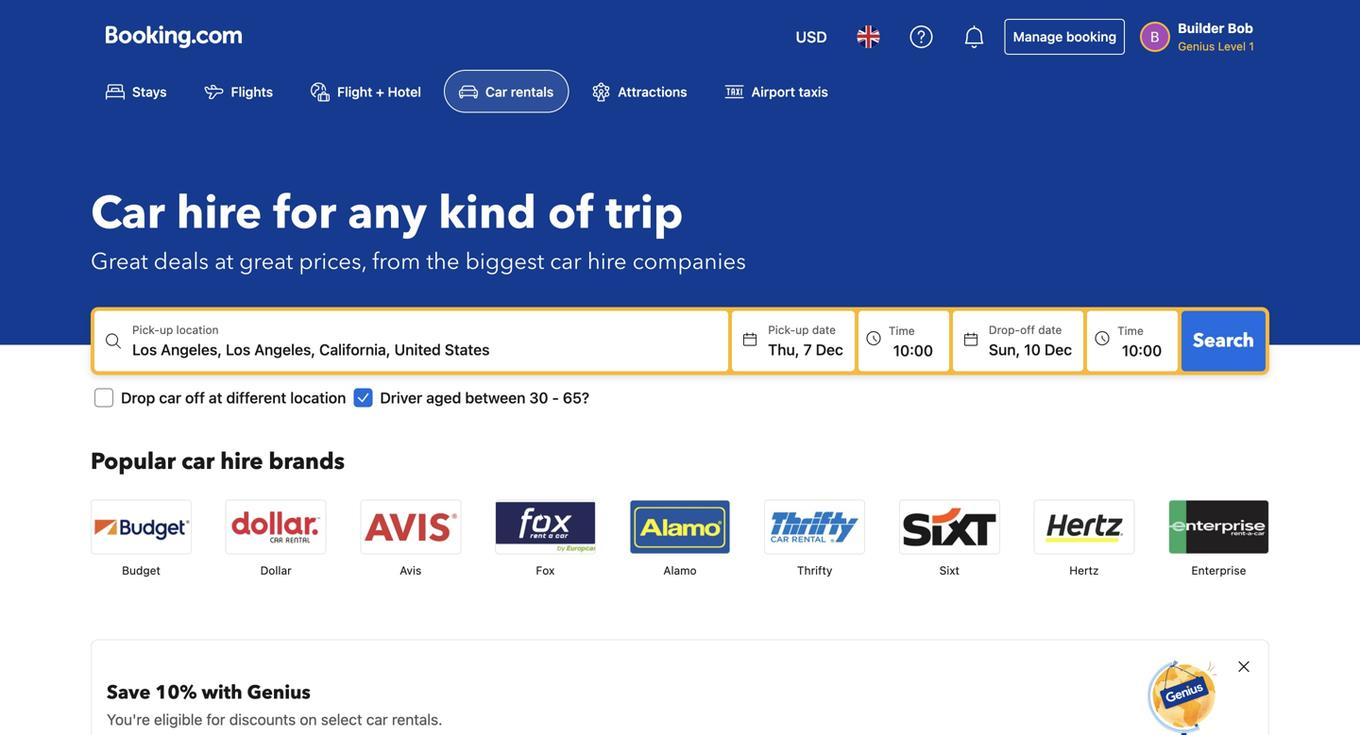 Task type: locate. For each thing, give the bounding box(es) containing it.
drop-
[[989, 323, 1020, 337]]

pick- up the drop
[[132, 323, 160, 337]]

hotel
[[388, 84, 421, 99]]

search button
[[1182, 311, 1266, 371]]

budget
[[122, 564, 160, 577]]

car up great
[[91, 183, 165, 244]]

car
[[485, 84, 507, 99], [91, 183, 165, 244]]

location down deals
[[176, 323, 219, 337]]

manage
[[1013, 29, 1063, 44]]

pick-up location
[[132, 323, 219, 337]]

up up 7
[[795, 323, 809, 337]]

hire down 'of'
[[587, 246, 627, 277]]

-
[[552, 389, 559, 407]]

attractions link
[[576, 70, 702, 113]]

any
[[348, 183, 427, 244]]

for up the prices,
[[273, 183, 336, 244]]

drop car off at different location
[[121, 389, 346, 407]]

genius up discounts
[[247, 680, 311, 706]]

thrifty
[[797, 564, 832, 577]]

stays link
[[91, 70, 182, 113]]

0 horizontal spatial location
[[176, 323, 219, 337]]

sun,
[[989, 341, 1020, 359]]

booking
[[1066, 29, 1117, 44]]

attractions
[[618, 84, 687, 99]]

eligible
[[154, 711, 202, 729]]

sixt
[[939, 564, 959, 577]]

driver
[[380, 389, 422, 407]]

at left different
[[209, 389, 222, 407]]

0 horizontal spatial car
[[91, 183, 165, 244]]

car right select
[[366, 711, 388, 729]]

deals
[[154, 246, 209, 277]]

date inside drop-off date sun, 10 dec
[[1038, 323, 1062, 337]]

for inside "save 10% with genius you're eligible for discounts on select car rentals."
[[206, 711, 225, 729]]

thrifty logo image
[[765, 501, 864, 554]]

date
[[812, 323, 836, 337], [1038, 323, 1062, 337]]

dec inside pick-up date thu, 7 dec
[[816, 341, 843, 359]]

0 horizontal spatial pick-
[[132, 323, 160, 337]]

between
[[465, 389, 526, 407]]

for down with in the bottom of the page
[[206, 711, 225, 729]]

1 pick- from the left
[[132, 323, 160, 337]]

pick- up thu,
[[768, 323, 795, 337]]

usd button
[[784, 14, 838, 60]]

date inside pick-up date thu, 7 dec
[[812, 323, 836, 337]]

1 horizontal spatial pick-
[[768, 323, 795, 337]]

airport
[[751, 84, 795, 99]]

up
[[160, 323, 173, 337], [795, 323, 809, 337]]

dec right the 10
[[1044, 341, 1072, 359]]

up inside pick-up date thu, 7 dec
[[795, 323, 809, 337]]

1 horizontal spatial location
[[290, 389, 346, 407]]

stays
[[132, 84, 167, 99]]

biggest
[[465, 246, 544, 277]]

dec
[[816, 341, 843, 359], [1044, 341, 1072, 359]]

date for 7
[[812, 323, 836, 337]]

up for pick-up date thu, 7 dec
[[795, 323, 809, 337]]

genius inside the builder bob genius level 1
[[1178, 40, 1215, 53]]

1 vertical spatial for
[[206, 711, 225, 729]]

thu,
[[768, 341, 800, 359]]

0 horizontal spatial up
[[160, 323, 173, 337]]

usd
[[796, 28, 827, 46]]

drop
[[121, 389, 155, 407]]

rentals
[[511, 84, 554, 99]]

off up the 10
[[1020, 323, 1035, 337]]

dollar logo image
[[226, 501, 325, 554]]

car inside "save 10% with genius you're eligible for discounts on select car rentals."
[[366, 711, 388, 729]]

save
[[107, 680, 151, 706]]

builder
[[1178, 20, 1224, 36]]

1 horizontal spatial car
[[485, 84, 507, 99]]

dec right 7
[[816, 341, 843, 359]]

car inside car hire for any kind of trip great deals at great prices, from the biggest car hire companies
[[91, 183, 165, 244]]

1 horizontal spatial dec
[[1044, 341, 1072, 359]]

genius down builder
[[1178, 40, 1215, 53]]

hire up deals
[[176, 183, 262, 244]]

1 vertical spatial hire
[[587, 246, 627, 277]]

airport taxis
[[751, 84, 828, 99]]

1 dec from the left
[[816, 341, 843, 359]]

dec inside drop-off date sun, 10 dec
[[1044, 341, 1072, 359]]

car right popular
[[181, 447, 215, 478]]

1 date from the left
[[812, 323, 836, 337]]

1 horizontal spatial date
[[1038, 323, 1062, 337]]

hire
[[176, 183, 262, 244], [587, 246, 627, 277], [220, 447, 263, 478]]

genius
[[1178, 40, 1215, 53], [247, 680, 311, 706]]

genius inside "save 10% with genius you're eligible for discounts on select car rentals."
[[247, 680, 311, 706]]

at left great
[[214, 246, 234, 277]]

car down 'of'
[[550, 246, 582, 277]]

pick-up date thu, 7 dec
[[768, 323, 843, 359]]

2 dec from the left
[[1044, 341, 1072, 359]]

0 horizontal spatial dec
[[816, 341, 843, 359]]

0 horizontal spatial for
[[206, 711, 225, 729]]

up down deals
[[160, 323, 173, 337]]

dec for thu, 7 dec
[[816, 341, 843, 359]]

great
[[91, 246, 148, 277]]

2 vertical spatial hire
[[220, 447, 263, 478]]

0 horizontal spatial date
[[812, 323, 836, 337]]

1 horizontal spatial for
[[273, 183, 336, 244]]

1 up from the left
[[160, 323, 173, 337]]

+
[[376, 84, 384, 99]]

location right different
[[290, 389, 346, 407]]

2 date from the left
[[1038, 323, 1062, 337]]

10%
[[155, 680, 197, 706]]

hire down drop car off at different location
[[220, 447, 263, 478]]

date for 10
[[1038, 323, 1062, 337]]

car for hire
[[91, 183, 165, 244]]

at
[[214, 246, 234, 277], [209, 389, 222, 407]]

1 vertical spatial car
[[91, 183, 165, 244]]

0 horizontal spatial off
[[185, 389, 205, 407]]

level
[[1218, 40, 1246, 53]]

taxis
[[799, 84, 828, 99]]

car left rentals
[[485, 84, 507, 99]]

10
[[1024, 341, 1041, 359]]

1 horizontal spatial genius
[[1178, 40, 1215, 53]]

off
[[1020, 323, 1035, 337], [185, 389, 205, 407]]

pick- inside pick-up date thu, 7 dec
[[768, 323, 795, 337]]

2 up from the left
[[795, 323, 809, 337]]

off inside drop-off date sun, 10 dec
[[1020, 323, 1035, 337]]

1 horizontal spatial off
[[1020, 323, 1035, 337]]

1 vertical spatial off
[[185, 389, 205, 407]]

car rentals link
[[444, 70, 569, 113]]

alamo logo image
[[630, 501, 730, 554]]

0 vertical spatial off
[[1020, 323, 1035, 337]]

0 vertical spatial at
[[214, 246, 234, 277]]

airport taxis link
[[710, 70, 843, 113]]

car
[[550, 246, 582, 277], [159, 389, 181, 407], [181, 447, 215, 478], [366, 711, 388, 729]]

for
[[273, 183, 336, 244], [206, 711, 225, 729]]

1 horizontal spatial up
[[795, 323, 809, 337]]

discounts
[[229, 711, 296, 729]]

hertz
[[1069, 564, 1099, 577]]

with
[[202, 680, 242, 706]]

0 horizontal spatial genius
[[247, 680, 311, 706]]

7
[[803, 341, 812, 359]]

builder bob genius level 1
[[1178, 20, 1254, 53]]

off right the drop
[[185, 389, 205, 407]]

on
[[300, 711, 317, 729]]

dec for sun, 10 dec
[[1044, 341, 1072, 359]]

0 vertical spatial genius
[[1178, 40, 1215, 53]]

kind
[[438, 183, 536, 244]]

1 vertical spatial genius
[[247, 680, 311, 706]]

2 pick- from the left
[[768, 323, 795, 337]]

from
[[372, 246, 421, 277]]

0 vertical spatial for
[[273, 183, 336, 244]]

location
[[176, 323, 219, 337], [290, 389, 346, 407]]

0 vertical spatial car
[[485, 84, 507, 99]]

car rentals
[[485, 84, 554, 99]]

aged
[[426, 389, 461, 407]]

manage booking link
[[1005, 19, 1125, 55]]

pick-
[[132, 323, 160, 337], [768, 323, 795, 337]]

sixt logo image
[[900, 501, 999, 554]]

select
[[321, 711, 362, 729]]



Task type: vqa. For each thing, say whether or not it's contained in the screenshot.
second Dec from the left
yes



Task type: describe. For each thing, give the bounding box(es) containing it.
65?
[[563, 389, 589, 407]]

pick- for pick-up location
[[132, 323, 160, 337]]

hertz logo image
[[1035, 501, 1134, 554]]

trip
[[605, 183, 683, 244]]

enterprise
[[1191, 564, 1246, 577]]

enterprise logo image
[[1169, 501, 1268, 554]]

great
[[239, 246, 293, 277]]

drop-off date sun, 10 dec
[[989, 323, 1072, 359]]

flights
[[231, 84, 273, 99]]

booking.com online hotel reservations image
[[106, 26, 242, 48]]

at inside car hire for any kind of trip great deals at great prices, from the biggest car hire companies
[[214, 246, 234, 277]]

alamo
[[663, 564, 697, 577]]

rentals.
[[392, 711, 442, 729]]

pick- for pick-up date thu, 7 dec
[[768, 323, 795, 337]]

companies
[[632, 246, 746, 277]]

flights link
[[189, 70, 288, 113]]

30
[[529, 389, 548, 407]]

different
[[226, 389, 286, 407]]

0 vertical spatial location
[[176, 323, 219, 337]]

1 vertical spatial at
[[209, 389, 222, 407]]

flight
[[337, 84, 372, 99]]

bob
[[1228, 20, 1253, 36]]

driver aged between 30 - 65?
[[380, 389, 589, 407]]

budget logo image
[[92, 501, 191, 554]]

up for pick-up location
[[160, 323, 173, 337]]

car inside car hire for any kind of trip great deals at great prices, from the biggest car hire companies
[[550, 246, 582, 277]]

dollar
[[260, 564, 292, 577]]

save 10% with genius you're eligible for discounts on select car rentals.
[[107, 680, 442, 729]]

the
[[426, 246, 460, 277]]

Pick-up location field
[[132, 338, 728, 361]]

flight + hotel link
[[296, 70, 436, 113]]

popular
[[91, 447, 176, 478]]

for inside car hire for any kind of trip great deals at great prices, from the biggest car hire companies
[[273, 183, 336, 244]]

1
[[1249, 40, 1254, 53]]

brands
[[269, 447, 345, 478]]

popular car hire brands
[[91, 447, 345, 478]]

car hire for any kind of trip great deals at great prices, from the biggest car hire companies
[[91, 183, 746, 277]]

1 vertical spatial location
[[290, 389, 346, 407]]

search
[[1193, 328, 1254, 354]]

manage booking
[[1013, 29, 1117, 44]]

car for rentals
[[485, 84, 507, 99]]

prices,
[[299, 246, 367, 277]]

fox logo image
[[496, 501, 595, 554]]

avis
[[400, 564, 421, 577]]

you're
[[107, 711, 150, 729]]

flight + hotel
[[337, 84, 421, 99]]

avis logo image
[[361, 501, 460, 554]]

fox
[[536, 564, 555, 577]]

car right the drop
[[159, 389, 181, 407]]

0 vertical spatial hire
[[176, 183, 262, 244]]

of
[[548, 183, 594, 244]]



